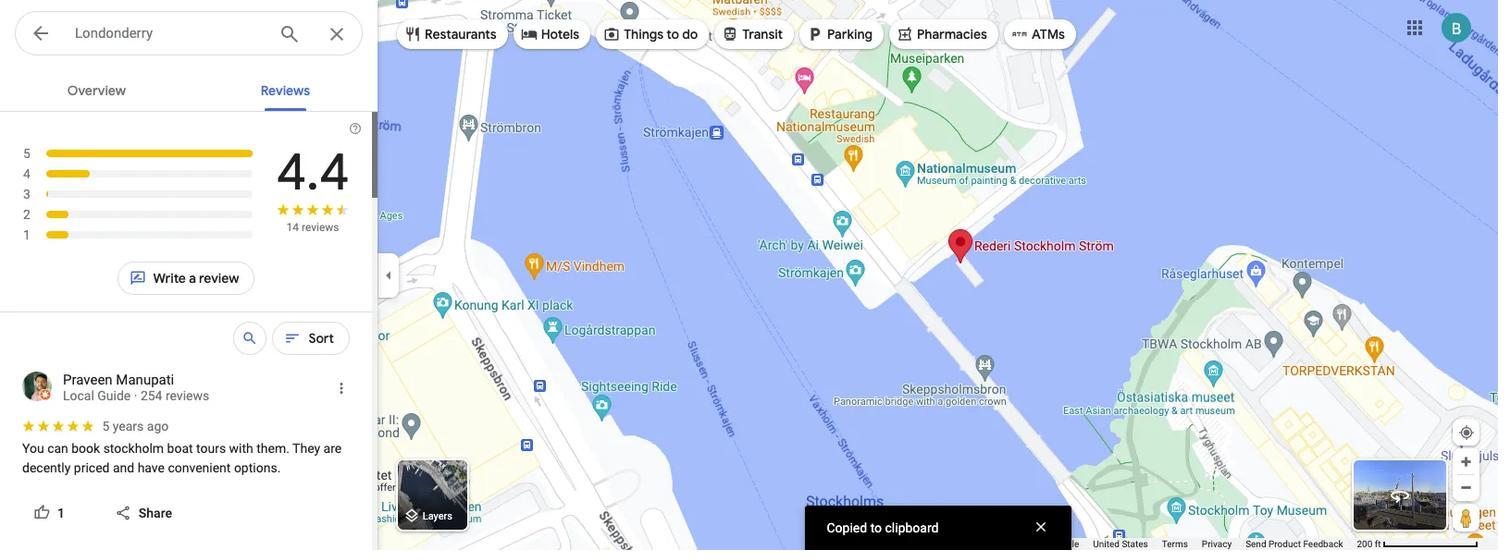 Task type: vqa. For each thing, say whether or not it's contained in the screenshot.
Shopping to the right
no



Task type: describe. For each thing, give the bounding box(es) containing it.
14
[[287, 221, 299, 234]]

decently
[[22, 461, 71, 476]]

you can book stockholm boat tours with them. they are decently priced and have convenient options.
[[22, 442, 345, 476]]

show street view coverage image
[[1453, 505, 1480, 532]]

1 inside 1 stars, 1 review image
[[23, 228, 30, 243]]

privacy
[[1202, 540, 1232, 550]]

5 stars image
[[22, 420, 97, 433]]

zoom out image
[[1460, 481, 1474, 495]]

tab list inside google maps element
[[0, 67, 378, 111]]

parking
[[828, 26, 873, 43]]

4
[[23, 167, 30, 181]]

5 years ago
[[102, 419, 169, 434]]

hotels button
[[513, 12, 591, 56]]

states
[[1122, 540, 1149, 550]]

send product feedback
[[1246, 540, 1344, 550]]

review
[[199, 270, 239, 287]]

street view image
[[1390, 485, 1412, 507]]

write a review image
[[129, 270, 146, 287]]

tours
[[196, 442, 226, 456]]

1 horizontal spatial reviews
[[302, 221, 339, 234]]

layers
[[423, 511, 453, 523]]

 button
[[15, 11, 67, 59]]

zoom in image
[[1460, 455, 1474, 469]]

clipboard
[[885, 521, 939, 536]]

you
[[22, 442, 44, 456]]

reviews
[[261, 82, 310, 99]]

things
[[624, 26, 664, 43]]

terms
[[1163, 540, 1189, 550]]

atms
[[1032, 26, 1065, 43]]

guide
[[97, 389, 131, 404]]

united states button
[[1094, 539, 1149, 551]]

copied to clipboard alert
[[805, 506, 1072, 551]]

can
[[47, 442, 68, 456]]

united states
[[1094, 540, 1149, 550]]

sort button
[[273, 317, 350, 361]]

google
[[1050, 540, 1080, 550]]

to for clipboard
[[871, 521, 882, 536]]

praveen
[[63, 372, 113, 389]]

rederi stockholm ström main content
[[0, 67, 378, 551]]

map
[[979, 540, 997, 550]]

copied to clipboard
[[827, 521, 939, 536]]

none field inside londonderry field
[[75, 22, 264, 44]]

things to do
[[624, 26, 698, 43]]

years
[[113, 419, 144, 434]]

sort
[[309, 330, 334, 347]]

atms button
[[1004, 12, 1077, 56]]

search reviews image
[[242, 330, 259, 347]]

ft
[[1375, 540, 1382, 550]]



Task type: locate. For each thing, give the bounding box(es) containing it.
200 ft
[[1358, 540, 1382, 550]]

parking button
[[800, 12, 884, 56]]

write a review
[[153, 270, 239, 287]]

Londonderry field
[[15, 11, 363, 56]]

send product feedback button
[[1246, 539, 1344, 551]]

5 stars, 10 reviews image
[[22, 143, 255, 164]]

5 up 4
[[23, 146, 30, 161]]

1 horizontal spatial to
[[871, 521, 882, 536]]

1 vertical spatial 5
[[102, 419, 110, 434]]

reviews button
[[246, 67, 325, 111]]

transit button
[[715, 12, 794, 56]]

2 stars, 1 review image
[[22, 205, 254, 225]]

do
[[683, 26, 698, 43]]

them.
[[257, 442, 290, 456]]

share
[[139, 506, 172, 521]]

ago
[[147, 419, 169, 434]]

priced
[[74, 461, 110, 476]]

4.4
[[276, 140, 350, 206]]

1 inside 1 button
[[57, 506, 65, 521]]

©2023
[[1020, 540, 1048, 550]]

actions for praveen manupati's review image
[[333, 380, 350, 397]]

privacy button
[[1202, 539, 1232, 551]]

footer
[[979, 539, 1358, 551]]

show your location image
[[1459, 425, 1476, 442]]

0 horizontal spatial 1
[[23, 228, 30, 243]]

convenient
[[168, 461, 231, 476]]

footer inside google maps element
[[979, 539, 1358, 551]]

1 stars, 1 review image
[[22, 225, 254, 245]]

tab list
[[0, 67, 378, 111]]

0 vertical spatial 1
[[23, 228, 30, 243]]

reviews down 4.4 stars image
[[302, 221, 339, 234]]

have
[[138, 461, 165, 476]]

to right copied
[[871, 521, 882, 536]]

they
[[293, 442, 320, 456]]

0 vertical spatial reviews
[[302, 221, 339, 234]]

restaurants button
[[397, 12, 508, 56]]

are
[[324, 442, 342, 456]]

200 ft button
[[1358, 540, 1479, 550]]

terms button
[[1163, 539, 1189, 551]]

map data ©2023 google
[[979, 540, 1080, 550]]

3
[[23, 187, 30, 202]]

0 horizontal spatial to
[[667, 26, 679, 43]]

0 vertical spatial to
[[667, 26, 679, 43]]

product
[[1269, 540, 1302, 550]]

1 horizontal spatial 1
[[57, 506, 65, 521]]

1 button
[[22, 497, 96, 530]]

to for do
[[667, 26, 679, 43]]

united
[[1094, 540, 1120, 550]]

5 inside image
[[23, 146, 30, 161]]

4.4 stars image
[[276, 203, 350, 220]]

0 vertical spatial 5
[[23, 146, 30, 161]]

google maps element
[[0, 0, 1499, 551]]

boat
[[167, 442, 193, 456]]

1 down decently
[[57, 506, 65, 521]]

4 stars, 2 reviews image
[[22, 164, 254, 184]]

reviews right 254
[[166, 389, 209, 404]]

to inside alert
[[871, 521, 882, 536]]

local
[[63, 389, 94, 404]]

to left do
[[667, 26, 679, 43]]

stockholm
[[103, 442, 164, 456]]

things to do button
[[596, 12, 709, 56]]

254
[[141, 389, 162, 404]]

3 stars, 0 reviews image
[[22, 184, 254, 205]]

0 horizontal spatial reviews
[[166, 389, 209, 404]]

·
[[134, 389, 137, 404]]


[[30, 20, 52, 46]]

write a review button
[[117, 256, 255, 301]]

to
[[667, 26, 679, 43], [871, 521, 882, 536]]

share button
[[104, 497, 187, 530]]

book
[[72, 442, 100, 456]]

a
[[189, 270, 196, 287]]

pharmacies button
[[890, 12, 999, 56]]

1 vertical spatial 1
[[57, 506, 65, 521]]

1 vertical spatial to
[[871, 521, 882, 536]]

hotels
[[541, 26, 580, 43]]

pharmacies
[[917, 26, 988, 43]]

1 horizontal spatial 5
[[102, 419, 110, 434]]

with
[[229, 442, 253, 456]]

14 reviews
[[287, 221, 339, 234]]

5 for 5 years ago
[[102, 419, 110, 434]]

1
[[23, 228, 30, 243], [57, 506, 65, 521]]

to inside button
[[667, 26, 679, 43]]

None field
[[75, 22, 264, 44]]

photo of praveen manupati image
[[22, 372, 52, 402]]

options.
[[234, 461, 281, 476]]

tab list containing overview
[[0, 67, 378, 111]]

footer containing map data ©2023 google
[[979, 539, 1358, 551]]

2
[[23, 207, 30, 222]]

1 down 2
[[23, 228, 30, 243]]

0 horizontal spatial 5
[[23, 146, 30, 161]]

restaurants
[[425, 26, 497, 43]]

 search field
[[15, 11, 378, 59]]

200
[[1358, 540, 1373, 550]]

send
[[1246, 540, 1267, 550]]

5
[[23, 146, 30, 161], [102, 419, 110, 434]]

and
[[113, 461, 134, 476]]

feedback
[[1304, 540, 1344, 550]]

manupati
[[116, 372, 174, 389]]

5 for 5
[[23, 146, 30, 161]]

sort image
[[285, 330, 301, 347]]

data
[[999, 540, 1018, 550]]

overview button
[[53, 67, 141, 111]]

overview
[[67, 82, 126, 99]]

transit
[[743, 26, 783, 43]]

praveen manupati local guide · 254 reviews
[[63, 372, 209, 404]]

5 left 'years'
[[102, 419, 110, 434]]

write
[[153, 270, 186, 287]]

copied
[[827, 521, 868, 536]]

reviews inside praveen manupati local guide · 254 reviews
[[166, 389, 209, 404]]

reviews
[[302, 221, 339, 234], [166, 389, 209, 404]]

collapse side panel image
[[379, 265, 399, 286]]

1 vertical spatial reviews
[[166, 389, 209, 404]]



